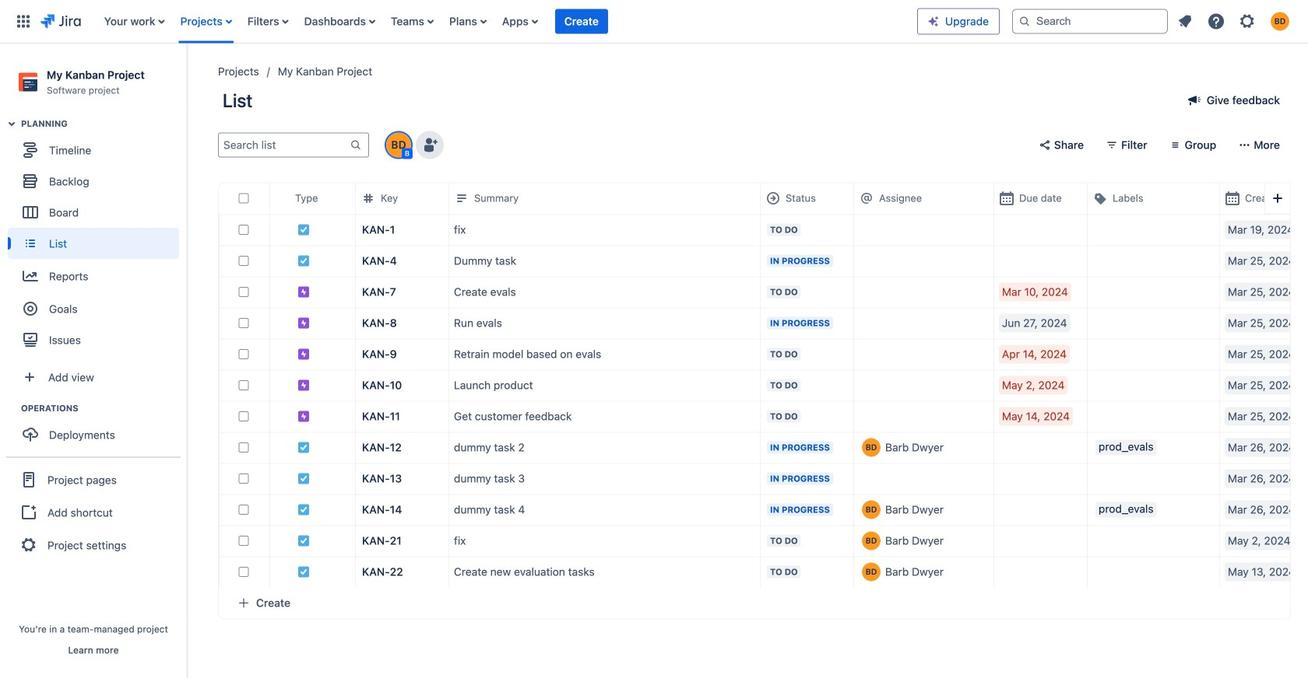 Task type: vqa. For each thing, say whether or not it's contained in the screenshot.
"automations menu button icon"
no



Task type: describe. For each thing, give the bounding box(es) containing it.
notifications image
[[1176, 12, 1194, 31]]

appswitcher icon image
[[14, 12, 33, 31]]

1 epic image from the top
[[297, 317, 310, 330]]

goal image
[[23, 302, 37, 316]]

1 epic image from the top
[[297, 286, 310, 298]]

help image
[[1207, 12, 1226, 31]]

2 epic image from the top
[[297, 348, 310, 361]]

3 task image from the top
[[297, 473, 310, 485]]

primary element
[[9, 0, 917, 43]]

Search field
[[1012, 9, 1168, 34]]

2 task image from the top
[[297, 504, 310, 516]]

sidebar element
[[0, 44, 187, 679]]

1 horizontal spatial list
[[1171, 7, 1299, 35]]

settings image
[[1238, 12, 1257, 31]]

heading for planning icon
[[21, 118, 186, 130]]



Task type: locate. For each thing, give the bounding box(es) containing it.
1 vertical spatial epic image
[[297, 348, 310, 361]]

list
[[96, 0, 917, 43], [1171, 7, 1299, 35]]

Search list field
[[219, 134, 350, 156]]

2 heading from the top
[[21, 403, 186, 415]]

group
[[8, 118, 186, 361], [8, 403, 186, 456], [6, 457, 181, 568]]

table
[[219, 183, 1308, 588]]

group for operations image
[[8, 403, 186, 456]]

list item
[[555, 0, 608, 43]]

2 vertical spatial task image
[[297, 473, 310, 485]]

heading
[[21, 118, 186, 130], [21, 403, 186, 415]]

3 task image from the top
[[297, 535, 310, 548]]

1 vertical spatial heading
[[21, 403, 186, 415]]

planning image
[[2, 115, 21, 133]]

3 epic image from the top
[[297, 411, 310, 423]]

0 vertical spatial heading
[[21, 118, 186, 130]]

0 vertical spatial group
[[8, 118, 186, 361]]

epic image
[[297, 317, 310, 330], [297, 379, 310, 392], [297, 411, 310, 423]]

search image
[[1018, 15, 1031, 28]]

banner
[[0, 0, 1308, 44]]

operations image
[[2, 400, 21, 418]]

heading for operations image
[[21, 403, 186, 415]]

1 task image from the top
[[297, 224, 310, 236]]

4 task image from the top
[[297, 566, 310, 579]]

2 vertical spatial group
[[6, 457, 181, 568]]

2 vertical spatial epic image
[[297, 411, 310, 423]]

1 heading from the top
[[21, 118, 186, 130]]

1 task image from the top
[[297, 255, 310, 267]]

0 vertical spatial epic image
[[297, 317, 310, 330]]

task image
[[297, 224, 310, 236], [297, 504, 310, 516], [297, 535, 310, 548], [297, 566, 310, 579]]

1 vertical spatial group
[[8, 403, 186, 456]]

0 vertical spatial task image
[[297, 255, 310, 267]]

2 task image from the top
[[297, 442, 310, 454]]

jira image
[[40, 12, 81, 31], [40, 12, 81, 31]]

task image
[[297, 255, 310, 267], [297, 442, 310, 454], [297, 473, 310, 485]]

0 vertical spatial epic image
[[297, 286, 310, 298]]

your profile and settings image
[[1271, 12, 1289, 31]]

0 horizontal spatial list
[[96, 0, 917, 43]]

1 vertical spatial epic image
[[297, 379, 310, 392]]

epic image
[[297, 286, 310, 298], [297, 348, 310, 361]]

2 epic image from the top
[[297, 379, 310, 392]]

None search field
[[1012, 9, 1168, 34]]

group for planning icon
[[8, 118, 186, 361]]

1 vertical spatial task image
[[297, 442, 310, 454]]

sidebar navigation image
[[170, 62, 204, 93]]



